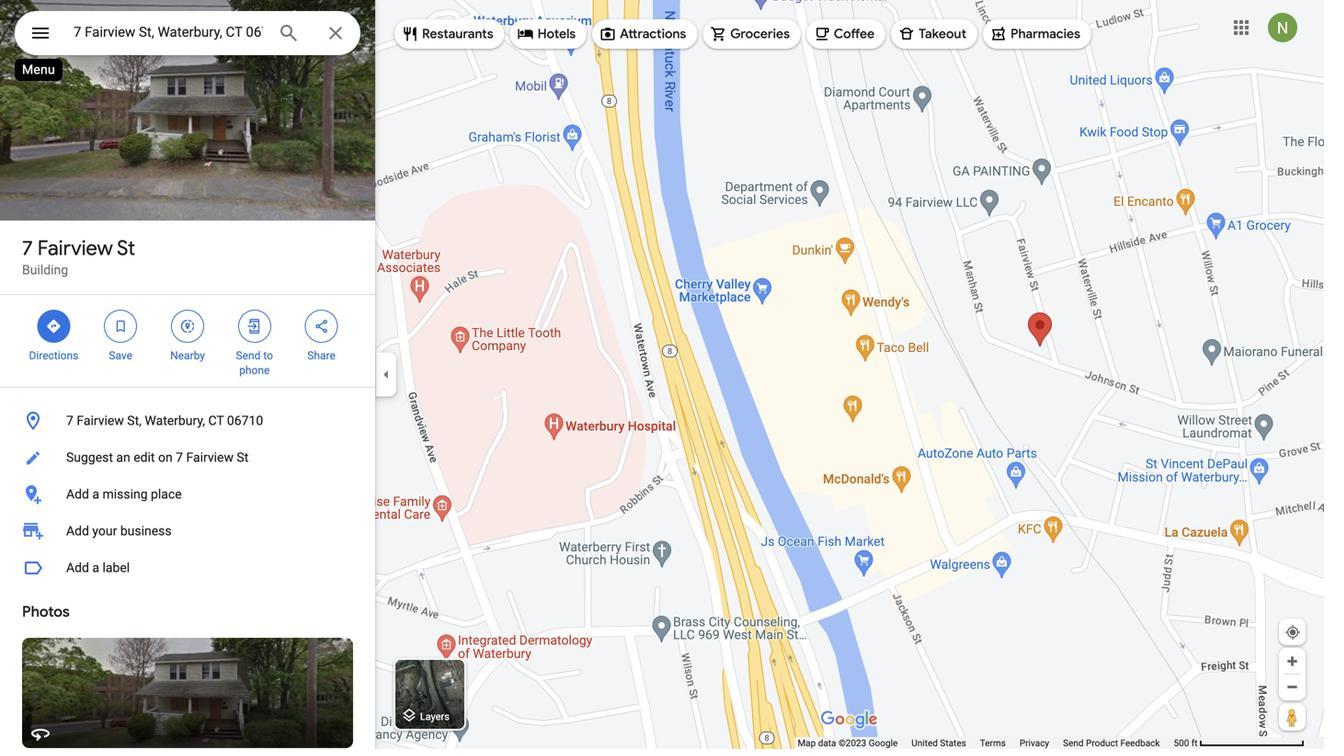 Task type: locate. For each thing, give the bounding box(es) containing it.
7 fairview st, waterbury, ct 06710
[[66, 413, 263, 429]]

1 vertical spatial fairview
[[77, 413, 124, 429]]

7 Fairview St, Waterbury, CT 06710 field
[[15, 11, 361, 55]]

7
[[22, 235, 33, 261], [66, 413, 73, 429], [176, 450, 183, 465]]

google account: natalie lubich  
(natalie.lubich@adept.ai) image
[[1268, 13, 1298, 42]]

st
[[117, 235, 135, 261], [237, 450, 249, 465]]

fairview up building
[[37, 235, 113, 261]]

ft
[[1192, 738, 1198, 749]]

0 horizontal spatial st
[[117, 235, 135, 261]]

st,
[[127, 413, 142, 429]]

business
[[120, 524, 172, 539]]

7 for st
[[22, 235, 33, 261]]

footer
[[798, 738, 1174, 750]]

attractions button
[[592, 12, 697, 56]]

0 vertical spatial add
[[66, 487, 89, 502]]

states
[[940, 738, 966, 749]]

google maps element
[[0, 0, 1324, 750]]

2 a from the top
[[92, 561, 99, 576]]

0 vertical spatial a
[[92, 487, 99, 502]]

footer inside "google maps" element
[[798, 738, 1174, 750]]

2 add from the top
[[66, 524, 89, 539]]

suggest
[[66, 450, 113, 465]]

a left missing
[[92, 487, 99, 502]]

add your business
[[66, 524, 172, 539]]

share
[[307, 349, 336, 362]]

1 vertical spatial add
[[66, 524, 89, 539]]

fairview inside 7 fairview st building
[[37, 235, 113, 261]]

1 vertical spatial 7
[[66, 413, 73, 429]]

ct
[[208, 413, 224, 429]]

2 vertical spatial add
[[66, 561, 89, 576]]

3 add from the top
[[66, 561, 89, 576]]

None field
[[74, 21, 263, 43]]

google
[[869, 738, 898, 749]]

st up 
[[117, 235, 135, 261]]

7 up building
[[22, 235, 33, 261]]

save
[[109, 349, 132, 362]]

1 vertical spatial st
[[237, 450, 249, 465]]

7 for st,
[[66, 413, 73, 429]]

terms button
[[980, 738, 1006, 750]]

footer containing map data ©2023 google
[[798, 738, 1174, 750]]

7 up suggest
[[66, 413, 73, 429]]

7 inside 7 fairview st building
[[22, 235, 33, 261]]

2 horizontal spatial 7
[[176, 450, 183, 465]]

layers
[[420, 711, 450, 723]]

st inside 7 fairview st building
[[117, 235, 135, 261]]

fairview down ct
[[186, 450, 234, 465]]

add inside button
[[66, 561, 89, 576]]

place
[[151, 487, 182, 502]]

0 vertical spatial send
[[236, 349, 261, 362]]

add
[[66, 487, 89, 502], [66, 524, 89, 539], [66, 561, 89, 576]]

7 fairview st main content
[[0, 0, 375, 750]]

edit
[[134, 450, 155, 465]]

send for send product feedback
[[1063, 738, 1084, 749]]

1 horizontal spatial st
[[237, 450, 249, 465]]

add down suggest
[[66, 487, 89, 502]]

1 horizontal spatial send
[[1063, 738, 1084, 749]]

0 vertical spatial 7
[[22, 235, 33, 261]]

500 ft
[[1174, 738, 1198, 749]]

©2023
[[839, 738, 867, 749]]

coffee
[[834, 26, 875, 42]]

st down 06710
[[237, 450, 249, 465]]

add a missing place
[[66, 487, 182, 502]]

an
[[116, 450, 130, 465]]

takeout
[[919, 26, 967, 42]]

directions
[[29, 349, 78, 362]]

0 horizontal spatial send
[[236, 349, 261, 362]]

1 horizontal spatial 7
[[66, 413, 73, 429]]

send left the product
[[1063, 738, 1084, 749]]

map
[[798, 738, 816, 749]]

1 add from the top
[[66, 487, 89, 502]]

product
[[1086, 738, 1118, 749]]

restaurants
[[422, 26, 494, 42]]

fairview
[[37, 235, 113, 261], [77, 413, 124, 429], [186, 450, 234, 465]]

1 vertical spatial a
[[92, 561, 99, 576]]

add inside 'button'
[[66, 487, 89, 502]]

united states
[[912, 738, 966, 749]]

2 vertical spatial 7
[[176, 450, 183, 465]]

send
[[236, 349, 261, 362], [1063, 738, 1084, 749]]

7 right on
[[176, 450, 183, 465]]

add your business link
[[0, 513, 375, 550]]

send up phone
[[236, 349, 261, 362]]

add left label
[[66, 561, 89, 576]]

0 horizontal spatial 7
[[22, 235, 33, 261]]

add for add a label
[[66, 561, 89, 576]]

add a missing place button
[[0, 476, 375, 513]]


[[179, 316, 196, 337]]

send product feedback
[[1063, 738, 1160, 749]]

privacy
[[1020, 738, 1049, 749]]

7 fairview st building
[[22, 235, 135, 278]]

500
[[1174, 738, 1189, 749]]

a inside 'button'
[[92, 487, 99, 502]]


[[112, 316, 129, 337]]

united states button
[[912, 738, 966, 750]]

0 vertical spatial fairview
[[37, 235, 113, 261]]


[[29, 20, 52, 46]]

0 vertical spatial st
[[117, 235, 135, 261]]

show your location image
[[1285, 624, 1301, 641]]

a
[[92, 487, 99, 502], [92, 561, 99, 576]]

a left label
[[92, 561, 99, 576]]

a inside button
[[92, 561, 99, 576]]

groceries button
[[703, 12, 801, 56]]

send inside send to phone
[[236, 349, 261, 362]]

fairview left st,
[[77, 413, 124, 429]]

send inside button
[[1063, 738, 1084, 749]]

1 a from the top
[[92, 487, 99, 502]]

add left the your
[[66, 524, 89, 539]]


[[246, 316, 263, 337]]

fairview for st
[[37, 235, 113, 261]]

 search field
[[15, 11, 361, 59]]

500 ft button
[[1174, 738, 1305, 749]]

1 vertical spatial send
[[1063, 738, 1084, 749]]



Task type: vqa. For each thing, say whether or not it's contained in the screenshot.
$3,391 entire trip
no



Task type: describe. For each thing, give the bounding box(es) containing it.
none field inside 7 fairview st, waterbury, ct 06710 "field"
[[74, 21, 263, 43]]

on
[[158, 450, 173, 465]]

waterbury,
[[145, 413, 205, 429]]

data
[[818, 738, 836, 749]]

add for add your business
[[66, 524, 89, 539]]

st inside button
[[237, 450, 249, 465]]

actions for 7 fairview st region
[[0, 295, 375, 387]]

send to phone
[[236, 349, 273, 377]]

send product feedback button
[[1063, 738, 1160, 750]]

pharmacies button
[[983, 12, 1092, 56]]

06710
[[227, 413, 263, 429]]

united
[[912, 738, 938, 749]]

photos
[[22, 603, 70, 622]]

hotels button
[[510, 12, 587, 56]]

fairview for st,
[[77, 413, 124, 429]]

takeout button
[[891, 12, 978, 56]]

phone
[[239, 364, 270, 377]]

a for label
[[92, 561, 99, 576]]

attractions
[[620, 26, 686, 42]]

building
[[22, 263, 68, 278]]

zoom out image
[[1286, 681, 1299, 694]]

suggest an edit on 7 fairview st button
[[0, 440, 375, 476]]

 button
[[15, 11, 66, 59]]

pharmacies
[[1011, 26, 1081, 42]]

your
[[92, 524, 117, 539]]

hotels
[[538, 26, 576, 42]]

nearby
[[170, 349, 205, 362]]

add a label button
[[0, 550, 375, 587]]

send for send to phone
[[236, 349, 261, 362]]

collapse side panel image
[[376, 365, 396, 385]]

a for missing
[[92, 487, 99, 502]]

map data ©2023 google
[[798, 738, 898, 749]]

to
[[263, 349, 273, 362]]

restaurants button
[[395, 12, 505, 56]]

2 vertical spatial fairview
[[186, 450, 234, 465]]

privacy button
[[1020, 738, 1049, 750]]

groceries
[[730, 26, 790, 42]]


[[313, 316, 330, 337]]

add for add a missing place
[[66, 487, 89, 502]]


[[45, 316, 62, 337]]

suggest an edit on 7 fairview st
[[66, 450, 249, 465]]

feedback
[[1121, 738, 1160, 749]]

show street view coverage image
[[1279, 704, 1306, 731]]

coffee button
[[806, 12, 886, 56]]

add a label
[[66, 561, 130, 576]]

zoom in image
[[1286, 655, 1299, 669]]

missing
[[103, 487, 148, 502]]

7 fairview st, waterbury, ct 06710 button
[[0, 403, 375, 440]]

terms
[[980, 738, 1006, 749]]

label
[[103, 561, 130, 576]]



